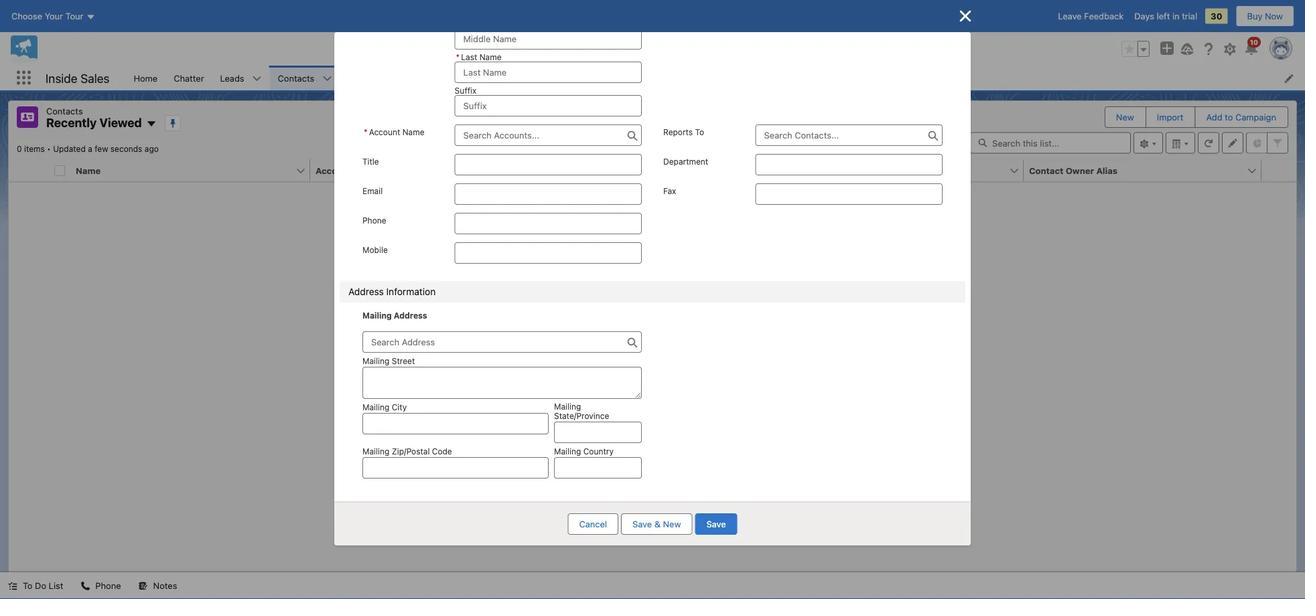 Task type: locate. For each thing, give the bounding box(es) containing it.
trial
[[1182, 11, 1198, 21]]

mailing state/province
[[554, 402, 609, 421]]

name
[[480, 52, 502, 62], [402, 127, 424, 137], [76, 166, 101, 176], [354, 166, 379, 176]]

0 horizontal spatial save
[[633, 520, 652, 530]]

code
[[432, 447, 452, 456]]

phone button up fax
[[548, 160, 771, 181]]

account name
[[316, 166, 379, 176]]

* last name
[[456, 52, 502, 62]]

phone up "mobile"
[[363, 216, 386, 225]]

mailing left the street
[[363, 356, 390, 366]]

switching
[[620, 367, 659, 377]]

save
[[633, 520, 652, 530], [707, 520, 726, 530]]

account name element
[[310, 160, 556, 182]]

inverse image
[[958, 8, 974, 24]]

leads list item
[[212, 66, 270, 90]]

new button
[[1106, 107, 1145, 127]]

try switching list views.
[[605, 367, 701, 377]]

contact owner alias button
[[1024, 160, 1247, 181]]

reports to
[[663, 127, 704, 137]]

account left title
[[316, 166, 352, 176]]

None search field
[[970, 132, 1131, 154]]

phone
[[553, 166, 581, 176], [363, 216, 386, 225], [95, 581, 121, 591]]

city
[[392, 403, 407, 412]]

1 horizontal spatial phone
[[363, 216, 386, 225]]

leads link
[[212, 66, 252, 90]]

add
[[1207, 112, 1223, 122]]

to
[[1225, 112, 1233, 122]]

search... button
[[498, 38, 766, 60]]

text default image inside "notes" button
[[138, 582, 148, 591]]

1 save from the left
[[633, 520, 652, 530]]

0 horizontal spatial text default image
[[81, 582, 90, 591]]

1 horizontal spatial text default image
[[138, 582, 148, 591]]

contacts down inside
[[46, 106, 83, 116]]

sales
[[81, 71, 110, 85]]

account up title
[[369, 127, 400, 137]]

text default image inside the phone button
[[81, 582, 90, 591]]

Email text field
[[455, 184, 642, 205]]

buy now
[[1247, 11, 1283, 21]]

1 horizontal spatial save
[[707, 520, 726, 530]]

item number image
[[9, 160, 49, 181]]

0 vertical spatial *
[[456, 52, 460, 62]]

text default image right list
[[81, 582, 90, 591]]

recently
[[46, 116, 97, 130]]

list
[[126, 66, 1305, 90]]

0 horizontal spatial phone button
[[73, 573, 129, 600]]

save inside save button
[[707, 520, 726, 530]]

email
[[791, 166, 815, 176], [363, 186, 383, 196]]

text default image for phone
[[81, 582, 90, 591]]

0 vertical spatial account
[[369, 127, 400, 137]]

0 vertical spatial phone
[[553, 166, 581, 176]]

0 horizontal spatial email
[[363, 186, 383, 196]]

email down title
[[363, 186, 383, 196]]

0 horizontal spatial to
[[23, 581, 32, 591]]

2 vertical spatial phone
[[95, 581, 121, 591]]

mailing for mailing country
[[554, 447, 581, 456]]

0 vertical spatial contacts
[[278, 73, 314, 83]]

1 vertical spatial to
[[23, 581, 32, 591]]

to
[[695, 127, 704, 137], [23, 581, 32, 591]]

email element
[[786, 160, 1032, 182]]

* for * account name
[[364, 127, 368, 137]]

0 horizontal spatial address
[[348, 286, 384, 298]]

items
[[24, 144, 45, 154]]

cancel
[[579, 520, 607, 530]]

to right reports
[[695, 127, 704, 137]]

home link
[[126, 66, 166, 90]]

0
[[17, 144, 22, 154]]

new inside save & new button
[[663, 520, 681, 530]]

name up the account name button
[[402, 127, 424, 137]]

0 horizontal spatial new
[[663, 520, 681, 530]]

2 text default image from the left
[[138, 582, 148, 591]]

campaigns link
[[411, 66, 473, 90]]

phone left "notes" button
[[95, 581, 121, 591]]

Mailing Zip/Postal Code text field
[[363, 458, 549, 479]]

contacts right leads list item
[[278, 73, 314, 83]]

home
[[134, 73, 158, 83]]

action image
[[1262, 160, 1297, 181]]

account inside the account name button
[[316, 166, 352, 176]]

mailing left country
[[554, 447, 581, 456]]

Reports To text field
[[756, 125, 943, 146]]

address down 'information'
[[394, 311, 427, 320]]

new
[[1116, 112, 1134, 122], [663, 520, 681, 530]]

phone up the email text field
[[553, 166, 581, 176]]

1 horizontal spatial account
[[369, 127, 400, 137]]

1 vertical spatial new
[[663, 520, 681, 530]]

1 vertical spatial email
[[363, 186, 383, 196]]

1 horizontal spatial email
[[791, 166, 815, 176]]

feedback
[[1084, 11, 1124, 21]]

mailing left city at the left bottom of page
[[363, 403, 390, 412]]

0 horizontal spatial phone
[[95, 581, 121, 591]]

Department text field
[[756, 154, 943, 176]]

1 vertical spatial phone button
[[73, 573, 129, 600]]

list
[[661, 367, 673, 377]]

0 horizontal spatial contacts
[[46, 106, 83, 116]]

leave feedback link
[[1058, 11, 1124, 21]]

•
[[47, 144, 51, 154]]

1 horizontal spatial new
[[1116, 112, 1134, 122]]

leads
[[220, 73, 244, 83]]

cancel button
[[568, 514, 619, 535]]

group
[[1122, 41, 1150, 57]]

phone button right list
[[73, 573, 129, 600]]

0 vertical spatial new
[[1116, 112, 1134, 122]]

1 horizontal spatial address
[[394, 311, 427, 320]]

phone button
[[548, 160, 771, 181], [73, 573, 129, 600]]

0 items • updated a few seconds ago
[[17, 144, 159, 154]]

save & new button
[[621, 514, 692, 535]]

Last Name text field
[[455, 62, 642, 83]]

account
[[369, 127, 400, 137], [316, 166, 352, 176]]

0 vertical spatial to
[[695, 127, 704, 137]]

mailing left zip/postal
[[363, 447, 390, 456]]

campaigns list item
[[411, 66, 490, 90]]

mailing up 'mailing state/province' text field at left bottom
[[554, 402, 581, 411]]

save right the &
[[707, 520, 726, 530]]

mailing zip/postal code
[[363, 447, 452, 456]]

add to campaign
[[1207, 112, 1277, 122]]

0 horizontal spatial *
[[364, 127, 368, 137]]

1 horizontal spatial *
[[456, 52, 460, 62]]

1 text default image from the left
[[81, 582, 90, 591]]

days left in trial
[[1135, 11, 1198, 21]]

new inside new button
[[1116, 112, 1134, 122]]

save button
[[695, 514, 737, 535]]

campaigns
[[419, 73, 465, 83]]

0 vertical spatial email
[[791, 166, 815, 176]]

30
[[1211, 11, 1223, 21]]

address up mailing address
[[348, 286, 384, 298]]

suffix
[[455, 86, 477, 95]]

1 horizontal spatial phone button
[[548, 160, 771, 181]]

buy now button
[[1236, 5, 1295, 27]]

1 vertical spatial *
[[364, 127, 368, 137]]

mailing down address information
[[363, 311, 392, 320]]

1 horizontal spatial contacts
[[278, 73, 314, 83]]

Title text field
[[455, 154, 642, 176]]

save inside save & new button
[[633, 520, 652, 530]]

1 horizontal spatial to
[[695, 127, 704, 137]]

to left do
[[23, 581, 32, 591]]

text default image
[[81, 582, 90, 591], [138, 582, 148, 591]]

contact owner alias
[[1029, 166, 1118, 176]]

Mailing Country text field
[[554, 458, 642, 479]]

contacts inside list item
[[278, 73, 314, 83]]

email up fax text field at the top right
[[791, 166, 815, 176]]

name element
[[70, 160, 318, 182]]

* left the last
[[456, 52, 460, 62]]

0 horizontal spatial account
[[316, 166, 352, 176]]

in
[[1173, 11, 1180, 21]]

zip/postal
[[392, 447, 430, 456]]

mailing inside the mailing state/province
[[554, 402, 581, 411]]

notes
[[153, 581, 177, 591]]

contacts list item
[[270, 66, 340, 90]]

* for * last name
[[456, 52, 460, 62]]

street
[[392, 356, 415, 366]]

phone element
[[548, 160, 794, 182]]

ago
[[145, 144, 159, 154]]

save left the &
[[633, 520, 652, 530]]

address
[[348, 286, 384, 298], [394, 311, 427, 320]]

Fax text field
[[756, 184, 943, 205]]

2 save from the left
[[707, 520, 726, 530]]

2 horizontal spatial phone
[[553, 166, 581, 176]]

mailing for mailing city
[[363, 403, 390, 412]]

mailing
[[363, 311, 392, 320], [363, 356, 390, 366], [554, 402, 581, 411], [363, 403, 390, 412], [363, 447, 390, 456], [554, 447, 581, 456]]

notes button
[[130, 573, 185, 600]]

search...
[[524, 44, 560, 54]]

*
[[456, 52, 460, 62], [364, 127, 368, 137]]

cell
[[49, 160, 70, 182]]

recently viewed|contacts|list view element
[[8, 101, 1297, 573]]

text default image for notes
[[138, 582, 148, 591]]

new up list view controls icon
[[1116, 112, 1134, 122]]

1 vertical spatial account
[[316, 166, 352, 176]]

* up title
[[364, 127, 368, 137]]

text default image left notes
[[138, 582, 148, 591]]

new right the &
[[663, 520, 681, 530]]



Task type: describe. For each thing, give the bounding box(es) containing it.
&
[[655, 520, 661, 530]]

to inside button
[[23, 581, 32, 591]]

mailing for mailing address
[[363, 311, 392, 320]]

mailing for mailing street
[[363, 356, 390, 366]]

campaign
[[1236, 112, 1277, 122]]

Mobile text field
[[455, 243, 642, 264]]

name button
[[70, 160, 296, 181]]

import button
[[1146, 107, 1194, 127]]

mailing country
[[554, 447, 614, 456]]

none search field inside the recently viewed|contacts|list view element
[[970, 132, 1131, 154]]

chatter link
[[166, 66, 212, 90]]

buy
[[1247, 11, 1263, 21]]

owner
[[1066, 166, 1094, 176]]

mailing address
[[363, 311, 427, 320]]

Mailing Street text field
[[363, 367, 642, 399]]

contacts image
[[17, 107, 38, 128]]

inside sales
[[46, 71, 110, 85]]

recently viewed status
[[17, 144, 53, 154]]

few
[[95, 144, 108, 154]]

address information
[[348, 286, 436, 298]]

save & new
[[633, 520, 681, 530]]

to do list
[[23, 581, 63, 591]]

reports
[[663, 127, 693, 137]]

list
[[49, 581, 63, 591]]

leave feedback
[[1058, 11, 1124, 21]]

email inside button
[[791, 166, 815, 176]]

try
[[605, 367, 618, 377]]

email button
[[786, 160, 1009, 181]]

add to campaign button
[[1196, 107, 1287, 127]]

action element
[[1262, 160, 1297, 182]]

department
[[663, 157, 708, 166]]

recently viewed
[[46, 116, 142, 130]]

list containing home
[[126, 66, 1305, 90]]

mailing for mailing zip/postal code
[[363, 447, 390, 456]]

mobile
[[363, 245, 388, 255]]

0 vertical spatial address
[[348, 286, 384, 298]]

viewed
[[99, 116, 142, 130]]

text default image
[[8, 582, 17, 591]]

fax
[[663, 186, 676, 196]]

left
[[1157, 11, 1170, 21]]

leave
[[1058, 11, 1082, 21]]

do
[[35, 581, 46, 591]]

inside
[[46, 71, 77, 85]]

days
[[1135, 11, 1155, 21]]

Mailing City text field
[[363, 413, 549, 435]]

select list display image
[[1166, 132, 1195, 154]]

Mailing State/Province text field
[[554, 422, 642, 444]]

1 vertical spatial phone
[[363, 216, 386, 225]]

Phone text field
[[455, 213, 642, 235]]

state/province
[[554, 411, 609, 421]]

seconds
[[110, 144, 142, 154]]

updated
[[53, 144, 86, 154]]

0 vertical spatial phone button
[[548, 160, 771, 181]]

list view controls image
[[1134, 132, 1163, 154]]

chatter
[[174, 73, 204, 83]]

Search Accounts... text field
[[455, 125, 642, 146]]

* account name
[[364, 127, 424, 137]]

contacts link
[[270, 66, 323, 90]]

last
[[461, 52, 477, 62]]

name right the last
[[480, 52, 502, 62]]

name down 0 items • updated a few seconds ago
[[76, 166, 101, 176]]

name down * account name
[[354, 166, 379, 176]]

1 vertical spatial address
[[394, 311, 427, 320]]

save for save & new
[[633, 520, 652, 530]]

mailing street
[[363, 356, 415, 366]]

views.
[[675, 367, 701, 377]]

now
[[1265, 11, 1283, 21]]

1 vertical spatial contacts
[[46, 106, 83, 116]]

country
[[583, 447, 614, 456]]

mailing for mailing state/province
[[554, 402, 581, 411]]

save for save
[[707, 520, 726, 530]]

account name button
[[310, 160, 533, 181]]

Search Address text field
[[363, 332, 642, 353]]

a
[[88, 144, 92, 154]]

Middle Name text field
[[455, 28, 642, 50]]

Suffix text field
[[455, 95, 642, 117]]

item number element
[[9, 160, 49, 182]]

Search Recently Viewed list view. search field
[[970, 132, 1131, 154]]

import
[[1157, 112, 1184, 122]]

phone inside the recently viewed|contacts|list view element
[[553, 166, 581, 176]]

cell inside the recently viewed|contacts|list view element
[[49, 160, 70, 182]]

contact
[[1029, 166, 1064, 176]]

title
[[363, 157, 379, 166]]

information
[[386, 286, 436, 298]]

alias
[[1097, 166, 1118, 176]]

mailing city
[[363, 403, 407, 412]]

to do list button
[[0, 573, 71, 600]]

contact owner alias element
[[1024, 160, 1270, 182]]



Task type: vqa. For each thing, say whether or not it's contained in the screenshot.
Mailing associated with Mailing City
yes



